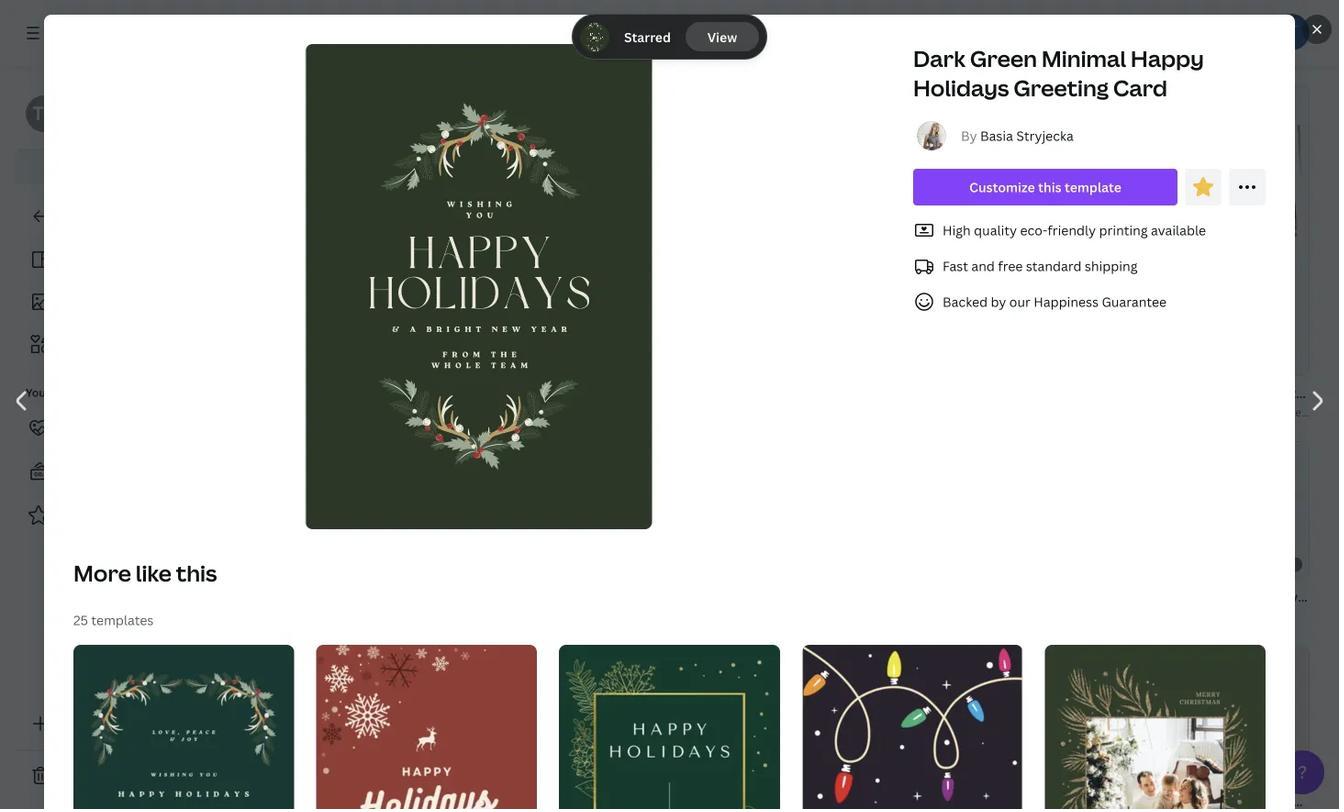 Task type: describe. For each thing, give the bounding box(es) containing it.
standard
[[1026, 258, 1082, 275]]

lucie
[[982, 753, 1010, 768]]

chris
[[1309, 27, 1340, 44]]

red white simple christmas photo card link
[[938, 732, 1188, 752]]

festive
[[387, 700, 432, 718]]

co. inside joy photo collage family christmas card card by marketing templates co.
[[1095, 208, 1112, 224]]

collage for chris
[[1259, 27, 1306, 44]]

invite
[[59, 716, 94, 733]]

red white modern photo collage joyful christmas holiday card image
[[901, 245, 1095, 384]]

fast and free standard shipping
[[943, 258, 1138, 275]]

card inside simplistic photo christmas ca card by marketing templates co.
[[1153, 404, 1179, 419]]

trash link
[[15, 759, 239, 795]]

card by marketing templates co. link for christmas photo collage card
[[290, 174, 464, 193]]

templates inside joy photo collage family christmas card card by marketing templates co.
[[1037, 208, 1092, 224]]

backed
[[943, 293, 988, 311]]

top level navigation element
[[162, 15, 738, 51]]

simple
[[1004, 733, 1047, 750]]

rukhai
[[766, 693, 801, 708]]

card by olhahladiy link
[[506, 346, 663, 364]]

templates for simplistic photo collage chris
[[1253, 47, 1308, 62]]

high quality eco-friendly printing available
[[943, 222, 1207, 239]]

green
[[971, 44, 1038, 73]]

backed by our happiness guarantee
[[943, 293, 1167, 311]]

25 templates
[[73, 612, 154, 630]]

by inside black and white clean merry christmas card card by kingkraf studio
[[318, 380, 331, 396]]

by inside simplistic photo collage chris card by marketing templates co.
[[1181, 47, 1195, 62]]

white illustrated merry christmas and happy new year greeting card image
[[1117, 442, 1310, 579]]

merry for clean
[[434, 360, 471, 378]]

basia
[[981, 127, 1014, 145]]

co. for simplistic photo collage chris
[[1310, 47, 1327, 62]]

high
[[943, 222, 971, 239]]

marketing for christmas photo collage card
[[334, 176, 387, 191]]

and for red
[[749, 673, 773, 690]]

gold for illustrative
[[776, 673, 805, 690]]

dark green minimal happy holidays greeting card image
[[305, 43, 654, 531]]

card by marketing templates co. link for simplistic photo collage chris
[[1153, 45, 1327, 64]]

white inside red white simple christmas photo card card by lucie sindelkova
[[965, 733, 1001, 750]]

dark
[[914, 44, 966, 73]]

to
[[91, 208, 105, 225]]

fast
[[943, 258, 969, 275]]

minimalist photo elegant christmas card image
[[469, 385, 663, 522]]

green gold leaves family photo frame christmas card image
[[1045, 646, 1266, 810]]

status containing view
[[573, 15, 767, 59]]

christmas inside minimalist photo elegant christmas card link
[[665, 532, 729, 549]]

view
[[708, 28, 738, 45]]

photo for christmas photo collage card
[[357, 156, 394, 173]]

christmas photo collage card card by marketing templates co.
[[290, 156, 477, 191]]

invite members
[[59, 716, 155, 733]]

minimalist
[[506, 532, 572, 549]]

more like this
[[73, 559, 217, 589]]

1 horizontal spatial this
[[1039, 179, 1062, 196]]

back to home
[[59, 208, 145, 225]]

marketing for simplistic photo collage chris
[[1197, 47, 1250, 62]]

card inside dark green minimal happy holidays greeting card
[[1114, 73, 1168, 103]]

1 vertical spatial this
[[176, 559, 217, 589]]

card by lucie sindelkova link
[[938, 752, 1095, 770]]

tara schultz's team image
[[26, 96, 62, 132]]

photo inside red white simple christmas photo card card by lucie sindelkova
[[1117, 733, 1155, 750]]

greeting
[[1014, 73, 1109, 103]]

black and white clean merry christmas card card by kingkraf studio
[[290, 360, 571, 396]]

invite members button
[[15, 706, 239, 743]]

christmas card photo collage image
[[685, 0, 879, 101]]

our
[[1010, 293, 1031, 311]]

cream green calligraphy watercolor elegant tree happy holidays christmas card image
[[1117, 646, 1310, 784]]

card by banuaa link
[[290, 719, 447, 738]]

red white simple christmas photo card image
[[901, 450, 1095, 723]]

kingkraf
[[334, 380, 379, 396]]

red and gold illustrative holidays card link
[[722, 671, 967, 692]]

customize
[[970, 179, 1036, 196]]

photo for simplistic photo collage chris
[[1218, 27, 1256, 44]]

by inside christmas photo collage card card by marketing templates co.
[[318, 176, 331, 191]]

by inside simplistic photo christmas ca card by marketing templates co.
[[1181, 404, 1195, 419]]

1 vertical spatial simplistic photo christmas card image
[[901, 790, 1095, 810]]

studio
[[381, 380, 416, 396]]

red and green christmas botanical christmas photo card image
[[253, 758, 447, 810]]

christmas inside black and gold festive merry  christmas card card by banuaa
[[475, 700, 539, 718]]

list containing high quality eco-friendly printing available
[[914, 219, 1266, 313]]

minimal
[[1042, 44, 1127, 73]]

customize this template
[[970, 179, 1122, 196]]

christmas photo collage card link
[[290, 154, 477, 174]]

card by marketing templates co. link for simplistic photo christmas ca
[[1153, 403, 1327, 421]]

templates for christmas photo collage card
[[390, 176, 444, 191]]

your content
[[26, 385, 97, 400]]

card by rukhai link
[[722, 692, 879, 710]]

colorful bulb clean holidays greeting card image
[[802, 646, 1023, 810]]

happy
[[1131, 44, 1205, 73]]

black and gold festive merry  christmas card image
[[253, 418, 447, 691]]

and for fast
[[972, 258, 995, 275]]

red white simple christmas photo card card by lucie sindelkova
[[938, 733, 1188, 768]]

like
[[136, 559, 172, 589]]

members
[[97, 716, 155, 733]]

co. for simplistic photo christmas ca
[[1310, 404, 1327, 419]]

card by marketing templates co.
[[506, 9, 680, 24]]

joy
[[938, 188, 960, 206]]

white and grey simple family christmas photo card image
[[469, 46, 663, 318]]

christmas inside black and white clean merry christmas card card by kingkraf studio
[[475, 360, 538, 378]]

printing
[[1100, 222, 1148, 239]]

banuaa
[[334, 721, 374, 736]]

home
[[108, 208, 145, 225]]

red for red white simple christmas photo card
[[938, 733, 962, 750]]

black for black and white clean merry christmas card
[[290, 360, 324, 378]]

templates
[[91, 612, 154, 630]]

available
[[1152, 222, 1207, 239]]

elegant
[[615, 532, 662, 549]]

simplistic photo christmas ca link
[[1153, 383, 1340, 403]]

happiness
[[1034, 293, 1099, 311]]

joy photo collage family christmas card image
[[901, 0, 1095, 179]]



Task type: vqa. For each thing, say whether or not it's contained in the screenshot.
the "Templates" LINK
no



Task type: locate. For each thing, give the bounding box(es) containing it.
black up card by banuaa link
[[290, 700, 324, 718]]

merry
[[434, 360, 471, 378], [435, 700, 472, 718]]

more
[[73, 559, 131, 589]]

by
[[534, 9, 547, 24], [1181, 47, 1195, 62], [318, 176, 331, 191], [966, 208, 979, 224], [991, 293, 1007, 311], [534, 347, 547, 363], [318, 380, 331, 396], [1181, 404, 1195, 419], [750, 693, 763, 708], [318, 721, 331, 736], [966, 753, 979, 768]]

red for red and gold illustrative holidays card
[[722, 673, 746, 690]]

christmas
[[290, 156, 354, 173], [1098, 188, 1161, 206], [475, 360, 538, 378], [1259, 384, 1323, 402], [665, 532, 729, 549], [475, 700, 539, 718], [1051, 733, 1114, 750]]

black inside black and white clean merry christmas card card by kingkraf studio
[[290, 360, 324, 378]]

black
[[290, 360, 324, 378], [290, 700, 324, 718]]

christmas photo collage card image
[[253, 8, 447, 146]]

co. down ca
[[1310, 404, 1327, 419]]

customize this template link
[[914, 169, 1178, 206]]

merry for festive
[[435, 700, 472, 718]]

0 horizontal spatial and
[[327, 700, 351, 718]]

red and gold illustrative holidays card image
[[685, 526, 879, 663]]

collage inside christmas photo collage card card by marketing templates co.
[[397, 156, 444, 173]]

and inside black and gold festive merry  christmas card card by banuaa
[[327, 700, 351, 718]]

and left free
[[972, 258, 995, 275]]

green and gold classy and elegant organic dots plants business holiday christmas greeting card image
[[559, 646, 780, 810]]

gold inside red and gold illustrative holidays card card by rukhai
[[776, 673, 805, 690]]

black and white clean merry christmas card link
[[290, 359, 571, 379]]

co. for christmas photo collage card
[[447, 176, 464, 191]]

photo inside minimalist photo elegant christmas card link
[[575, 532, 612, 549]]

templates
[[605, 9, 660, 24], [1253, 47, 1308, 62], [390, 176, 444, 191], [1037, 208, 1092, 224], [1253, 404, 1308, 419]]

holidays right illustrative
[[879, 673, 934, 690]]

template
[[1065, 179, 1122, 196]]

starred
[[624, 28, 671, 46]]

1 vertical spatial holidays
[[879, 673, 934, 690]]

templates down simplistic photo christmas ca link
[[1253, 404, 1308, 419]]

2 horizontal spatial collage
[[1259, 27, 1306, 44]]

holidays for card
[[879, 673, 934, 690]]

simplistic for simplistic photo christmas ca
[[1153, 384, 1215, 402]]

co. inside simplistic photo collage chris card by marketing templates co.
[[1310, 47, 1327, 62]]

0 vertical spatial white
[[356, 360, 392, 378]]

photo
[[1218, 27, 1256, 44], [357, 156, 394, 173], [963, 188, 1001, 206], [1218, 384, 1256, 402], [575, 532, 612, 549], [1117, 733, 1155, 750]]

co. down template
[[1095, 208, 1112, 224]]

by basia stryjecka
[[961, 127, 1074, 145]]

simplistic photo collage chris link
[[1153, 25, 1340, 45]]

gold for festive
[[354, 700, 384, 718]]

olhahladiy
[[550, 347, 605, 363]]

templates inside simplistic photo collage chris card by marketing templates co.
[[1253, 47, 1308, 62]]

gold inside black and gold festive merry  christmas card card by banuaa
[[354, 700, 384, 718]]

guarantee
[[1102, 293, 1167, 311]]

simplistic photo christmas ca card by marketing templates co.
[[1153, 384, 1340, 419]]

christmas inside red white simple christmas photo card card by lucie sindelkova
[[1051, 733, 1114, 750]]

red up card by rukhai link
[[722, 673, 746, 690]]

co. down chris
[[1310, 47, 1327, 62]]

by inside black and gold festive merry  christmas card card by banuaa
[[318, 721, 331, 736]]

christmas inside christmas photo collage card card by marketing templates co.
[[290, 156, 354, 173]]

gold up rukhai
[[776, 673, 805, 690]]

collage
[[1259, 27, 1306, 44], [397, 156, 444, 173], [1004, 188, 1051, 206]]

1 vertical spatial collage
[[397, 156, 444, 173]]

1 vertical spatial white
[[965, 733, 1001, 750]]

1 horizontal spatial simplistic photo christmas card image
[[1117, 84, 1310, 375]]

stryjecka
[[1017, 127, 1074, 145]]

by
[[961, 127, 978, 145]]

and up banuaa
[[327, 700, 351, 718]]

collage for family
[[1004, 188, 1051, 206]]

dark green minimal happy holidays greeting card
[[914, 44, 1205, 103]]

beige simple photo collage christmas card image
[[685, 730, 879, 810]]

templates down simplistic photo collage chris link
[[1253, 47, 1308, 62]]

free
[[998, 258, 1023, 275]]

white up card by kingkraf studio link
[[356, 360, 392, 378]]

red inside red and gold illustrative holidays card card by rukhai
[[722, 673, 746, 690]]

simplistic photo collage chris card by marketing templates co.
[[1153, 27, 1340, 62]]

collage for card
[[397, 156, 444, 173]]

0 vertical spatial merry
[[434, 360, 471, 378]]

eco-
[[1021, 222, 1048, 239]]

basia stryjecka link
[[981, 127, 1074, 145]]

sindelkova
[[1013, 753, 1070, 768]]

content
[[53, 385, 97, 400]]

0 vertical spatial this
[[1039, 179, 1062, 196]]

list
[[914, 219, 1266, 313]]

co. inside simplistic photo christmas ca card by marketing templates co.
[[1310, 404, 1327, 419]]

1 horizontal spatial and
[[749, 673, 773, 690]]

joy photo collage family christmas card card by marketing templates co.
[[938, 188, 1194, 224]]

1 horizontal spatial white
[[965, 733, 1001, 750]]

shipping
[[1085, 258, 1138, 275]]

gold up card by banuaa link
[[354, 700, 384, 718]]

0 vertical spatial holidays
[[914, 73, 1010, 103]]

black and gold festive merry  christmas card card by banuaa
[[290, 700, 572, 736]]

co. down christmas photo collage card link
[[447, 176, 464, 191]]

this
[[1039, 179, 1062, 196], [176, 559, 217, 589]]

black left and
[[290, 360, 324, 378]]

1 vertical spatial simplistic
[[1153, 384, 1215, 402]]

2 horizontal spatial and
[[972, 258, 995, 275]]

templates down joy photo collage family christmas card "link"
[[1037, 208, 1092, 224]]

ca
[[1326, 384, 1340, 402]]

1 horizontal spatial collage
[[1004, 188, 1051, 206]]

minimalist photo elegant christmas card
[[506, 532, 762, 549]]

illustrative
[[809, 673, 876, 690]]

1 horizontal spatial red
[[938, 733, 962, 750]]

black inside black and gold festive merry  christmas card card by banuaa
[[290, 700, 324, 718]]

black for black and gold festive merry  christmas card
[[290, 700, 324, 718]]

cream and white simple happy holidays christmas family photo card image
[[469, 589, 663, 810]]

photo for joy photo collage family christmas card
[[963, 188, 1001, 206]]

simplistic photo christmas card image
[[1117, 84, 1310, 375], [901, 790, 1095, 810]]

family
[[1054, 188, 1095, 206]]

christmas inside simplistic photo christmas ca card by marketing templates co.
[[1259, 384, 1323, 402]]

and up rukhai
[[749, 673, 773, 690]]

co.
[[663, 9, 680, 24], [1310, 47, 1327, 62], [447, 176, 464, 191], [1095, 208, 1112, 224], [1310, 404, 1327, 419]]

0 vertical spatial gold
[[776, 673, 805, 690]]

templates up starred at top
[[605, 9, 660, 24]]

0 horizontal spatial gold
[[354, 700, 384, 718]]

0 vertical spatial collage
[[1259, 27, 1306, 44]]

merry inside black and white clean merry christmas card card by kingkraf studio
[[434, 360, 471, 378]]

holidays inside red and gold illustrative holidays card card by rukhai
[[879, 673, 934, 690]]

0 horizontal spatial simplistic photo christmas card image
[[901, 790, 1095, 810]]

by inside red and gold illustrative holidays card card by rukhai
[[750, 693, 763, 708]]

and
[[972, 258, 995, 275], [749, 673, 773, 690], [327, 700, 351, 718]]

simplistic inside simplistic photo collage chris card by marketing templates co.
[[1153, 27, 1215, 44]]

co. inside christmas photo collage card card by marketing templates co.
[[447, 176, 464, 191]]

1 vertical spatial and
[[749, 673, 773, 690]]

white
[[356, 360, 392, 378], [965, 733, 1001, 750]]

0 vertical spatial black
[[290, 360, 324, 378]]

card by marketing templates co. link
[[506, 8, 680, 26], [1153, 45, 1327, 64], [290, 174, 464, 193], [938, 207, 1112, 225], [1153, 403, 1327, 421]]

1 vertical spatial black
[[290, 700, 324, 718]]

quality
[[974, 222, 1018, 239]]

2 vertical spatial collage
[[1004, 188, 1051, 206]]

christmas inside joy photo collage family christmas card card by marketing templates co.
[[1098, 188, 1161, 206]]

2 simplistic from the top
[[1153, 384, 1215, 402]]

and
[[327, 360, 353, 378]]

photo for simplistic photo christmas ca
[[1218, 384, 1256, 402]]

0 vertical spatial simplistic photo christmas card image
[[1117, 84, 1310, 375]]

tara schultz's team element
[[26, 96, 62, 132]]

photo inside christmas photo collage card card by marketing templates co.
[[357, 156, 394, 173]]

collage inside simplistic photo collage chris card by marketing templates co.
[[1259, 27, 1306, 44]]

white inside black and white clean merry christmas card card by kingkraf studio
[[356, 360, 392, 378]]

marketing
[[550, 9, 603, 24], [1197, 47, 1250, 62], [334, 176, 387, 191], [982, 208, 1034, 224], [1197, 404, 1250, 419]]

minimalist photo elegant christmas card link
[[506, 530, 762, 551]]

black and gold festive merry  christmas card link
[[290, 699, 572, 719]]

marketing inside simplistic photo collage chris card by marketing templates co.
[[1197, 47, 1250, 62]]

card by kingkraf studio link
[[290, 379, 447, 397]]

simplistic inside simplistic photo christmas ca card by marketing templates co.
[[1153, 384, 1215, 402]]

red inside red white simple christmas photo card card by lucie sindelkova
[[938, 733, 962, 750]]

card by marketing templates co. link for joy photo collage family christmas card
[[938, 207, 1112, 225]]

0 horizontal spatial white
[[356, 360, 392, 378]]

status
[[573, 15, 767, 59]]

1 black from the top
[[290, 360, 324, 378]]

0 horizontal spatial this
[[176, 559, 217, 589]]

your
[[26, 385, 50, 400]]

holidays
[[914, 73, 1010, 103], [879, 673, 934, 690]]

collage inside joy photo collage family christmas card card by marketing templates co.
[[1004, 188, 1051, 206]]

0 horizontal spatial collage
[[397, 156, 444, 173]]

0 horizontal spatial red
[[722, 673, 746, 690]]

simplistic
[[1153, 27, 1215, 44], [1153, 384, 1215, 402]]

templates for simplistic photo christmas ca
[[1253, 404, 1308, 419]]

1 vertical spatial merry
[[435, 700, 472, 718]]

back
[[59, 208, 88, 225]]

clean
[[395, 360, 431, 378]]

dark green elegant traditional happy holidays vertical greeting card image
[[73, 646, 294, 810]]

holidays inside dark green minimal happy holidays greeting card
[[914, 73, 1010, 103]]

and inside red and gold illustrative holidays card card by rukhai
[[749, 673, 773, 690]]

merry right the festive
[[435, 700, 472, 718]]

0 vertical spatial simplistic
[[1153, 27, 1215, 44]]

black and white clean merry christmas card image
[[253, 213, 447, 351]]

card by olhahladiy
[[506, 347, 605, 363]]

templates down christmas photo collage card link
[[390, 176, 444, 191]]

by inside red white simple christmas photo card card by lucie sindelkova
[[966, 753, 979, 768]]

1 simplistic from the top
[[1153, 27, 1215, 44]]

card inside simplistic photo collage chris card by marketing templates co.
[[1153, 47, 1179, 62]]

gold
[[776, 673, 805, 690], [354, 700, 384, 718]]

photo inside simplistic photo collage chris card by marketing templates co.
[[1218, 27, 1256, 44]]

holidays up by
[[914, 73, 1010, 103]]

marketing inside joy photo collage family christmas card card by marketing templates co.
[[982, 208, 1034, 224]]

2 vertical spatial and
[[327, 700, 351, 718]]

card
[[506, 9, 531, 24], [1153, 47, 1179, 62], [1114, 73, 1168, 103], [447, 156, 477, 173], [290, 176, 316, 191], [1164, 188, 1194, 206], [938, 208, 963, 224], [506, 347, 531, 363], [541, 360, 571, 378], [290, 380, 316, 396], [1153, 404, 1179, 419], [732, 532, 762, 549], [937, 673, 967, 690], [722, 693, 747, 708], [542, 700, 572, 718], [290, 721, 316, 736], [1158, 733, 1188, 750], [938, 753, 963, 768]]

0 vertical spatial and
[[972, 258, 995, 275]]

photo inside simplistic photo christmas ca card by marketing templates co.
[[1218, 384, 1256, 402]]

marketing inside simplistic photo christmas ca card by marketing templates co.
[[1197, 404, 1250, 419]]

red up card by lucie sindelkova link at the bottom of page
[[938, 733, 962, 750]]

1 horizontal spatial gold
[[776, 673, 805, 690]]

co. up starred at top
[[663, 9, 680, 24]]

None search field
[[671, 15, 1009, 51]]

1 vertical spatial gold
[[354, 700, 384, 718]]

red and gold illustrative holidays card card by rukhai
[[722, 673, 967, 708]]

0 vertical spatial red
[[722, 673, 746, 690]]

view button
[[686, 22, 759, 51]]

simplistic for simplistic photo collage chris
[[1153, 27, 1215, 44]]

simplistic photo collage christmas card image
[[1117, 0, 1310, 17]]

white up "lucie"
[[965, 733, 1001, 750]]

back to home link
[[15, 198, 239, 235]]

marketing for simplistic photo christmas ca
[[1197, 404, 1250, 419]]

25
[[73, 612, 88, 630]]

2 black from the top
[[290, 700, 324, 718]]

1 vertical spatial red
[[938, 733, 962, 750]]

red
[[722, 673, 746, 690], [938, 733, 962, 750]]

merry right the clean
[[434, 360, 471, 378]]

red winter happy holidays greeting card image
[[316, 646, 537, 810]]

by inside joy photo collage family christmas card card by marketing templates co.
[[966, 208, 979, 224]]

merry inside black and gold festive merry  christmas card card by banuaa
[[435, 700, 472, 718]]

trash
[[59, 768, 92, 786]]

templates inside christmas photo collage card card by marketing templates co.
[[390, 176, 444, 191]]

joy photo collage family christmas card link
[[938, 187, 1194, 207]]

photo inside joy photo collage family christmas card card by marketing templates co.
[[963, 188, 1001, 206]]

friendly
[[1048, 222, 1097, 239]]

templates inside simplistic photo christmas ca card by marketing templates co.
[[1253, 404, 1308, 419]]

holidays for greeting
[[914, 73, 1010, 103]]

and for black
[[327, 700, 351, 718]]

marketing inside christmas photo collage card card by marketing templates co.
[[334, 176, 387, 191]]



